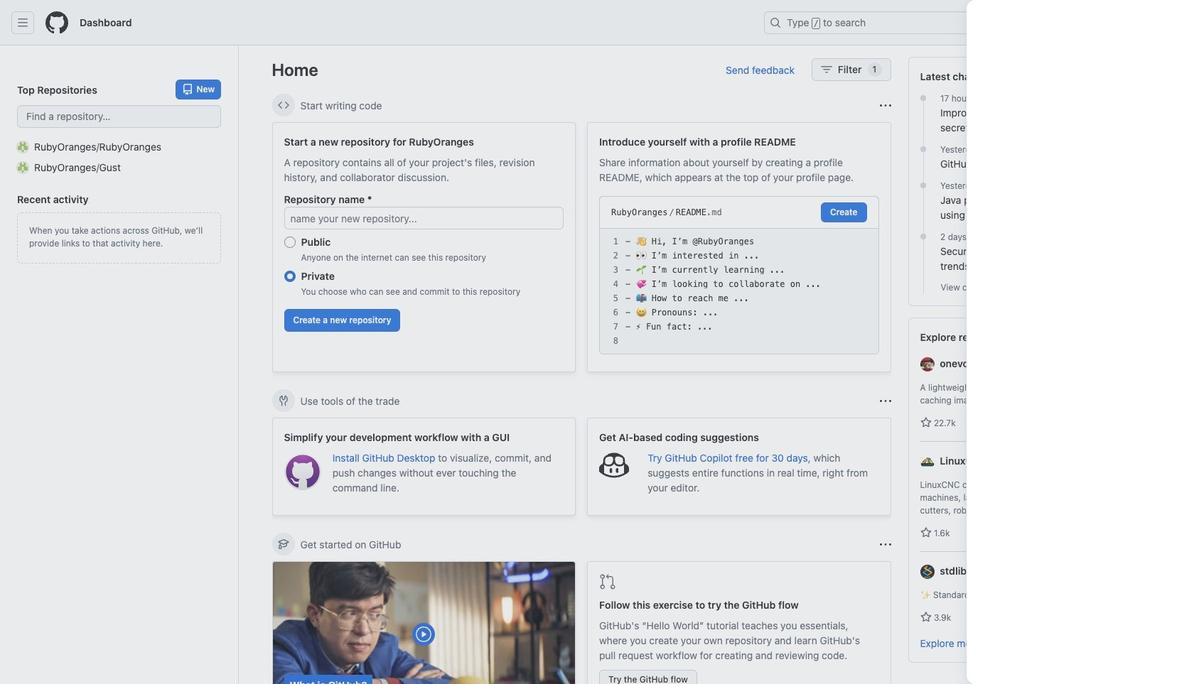 Task type: locate. For each thing, give the bounding box(es) containing it.
0 vertical spatial dot fill image
[[918, 144, 929, 155]]

star image
[[920, 417, 932, 429], [920, 612, 932, 624]]

1 dot fill image from the top
[[918, 144, 929, 155]]

0 vertical spatial star image
[[920, 417, 932, 429]]

3 dot fill image from the top
[[918, 231, 929, 242]]

explore element
[[908, 57, 1161, 685]]

dot fill image
[[918, 144, 929, 155], [918, 180, 929, 191], [918, 231, 929, 242]]

2 vertical spatial dot fill image
[[918, 231, 929, 242]]

1 vertical spatial star image
[[920, 612, 932, 624]]

1 vertical spatial dot fill image
[[918, 180, 929, 191]]



Task type: vqa. For each thing, say whether or not it's contained in the screenshot.
star icon
yes



Task type: describe. For each thing, give the bounding box(es) containing it.
explore repositories navigation
[[908, 318, 1161, 663]]

2 star image from the top
[[920, 612, 932, 624]]

account element
[[0, 46, 239, 685]]

homepage image
[[46, 11, 68, 34]]

star image
[[920, 528, 932, 539]]

dot fill image
[[918, 92, 929, 104]]

1 star image from the top
[[920, 417, 932, 429]]

2 dot fill image from the top
[[918, 180, 929, 191]]



